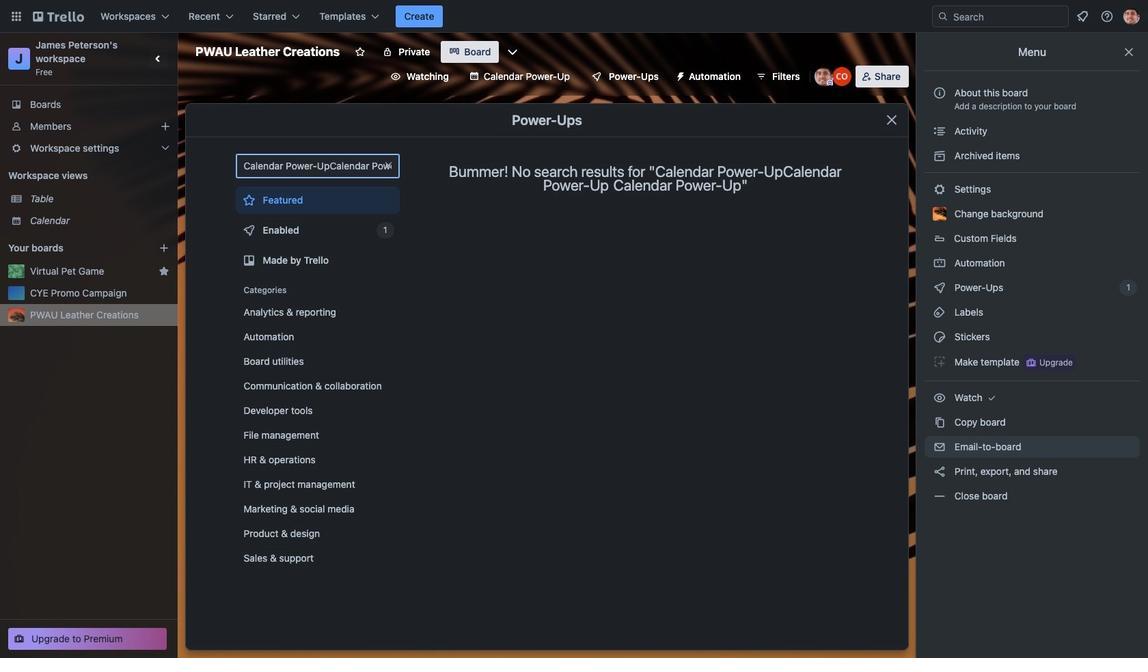 Task type: vqa. For each thing, say whether or not it's contained in the screenshot.
second The Business Icon from the bottom of the page
no



Task type: describe. For each thing, give the bounding box(es) containing it.
Search field
[[932, 5, 1069, 27]]

open information menu image
[[1100, 10, 1114, 23]]

0 notifications image
[[1074, 8, 1091, 25]]

workspace navigation collapse icon image
[[149, 49, 168, 68]]

customize views image
[[506, 45, 520, 59]]

james peterson (jamespeterson93) image
[[1124, 8, 1140, 25]]

your boards with 3 items element
[[8, 240, 138, 256]]

christina overa (christinaovera) image
[[832, 67, 852, 86]]

Search text field
[[235, 154, 400, 178]]



Task type: locate. For each thing, give the bounding box(es) containing it.
search image
[[938, 11, 949, 22]]

starred icon image
[[159, 266, 170, 277]]

sm image
[[933, 124, 947, 138], [933, 256, 947, 270], [933, 281, 947, 295], [933, 306, 947, 319], [933, 330, 947, 344], [933, 355, 947, 368], [985, 391, 999, 405], [933, 440, 947, 454], [933, 465, 947, 478], [933, 489, 947, 503]]

back to home image
[[33, 5, 84, 27]]

james peterson (jamespeterson93) image
[[815, 67, 834, 86]]

add board image
[[159, 243, 170, 254]]

Board name text field
[[189, 41, 347, 63]]

primary element
[[0, 0, 1148, 33]]

star or unstar board image
[[355, 46, 366, 57]]

sm image
[[670, 66, 689, 85], [933, 149, 947, 163], [933, 183, 947, 196], [933, 391, 947, 405], [933, 416, 947, 429]]

this member is an admin of this board. image
[[827, 80, 833, 86]]



